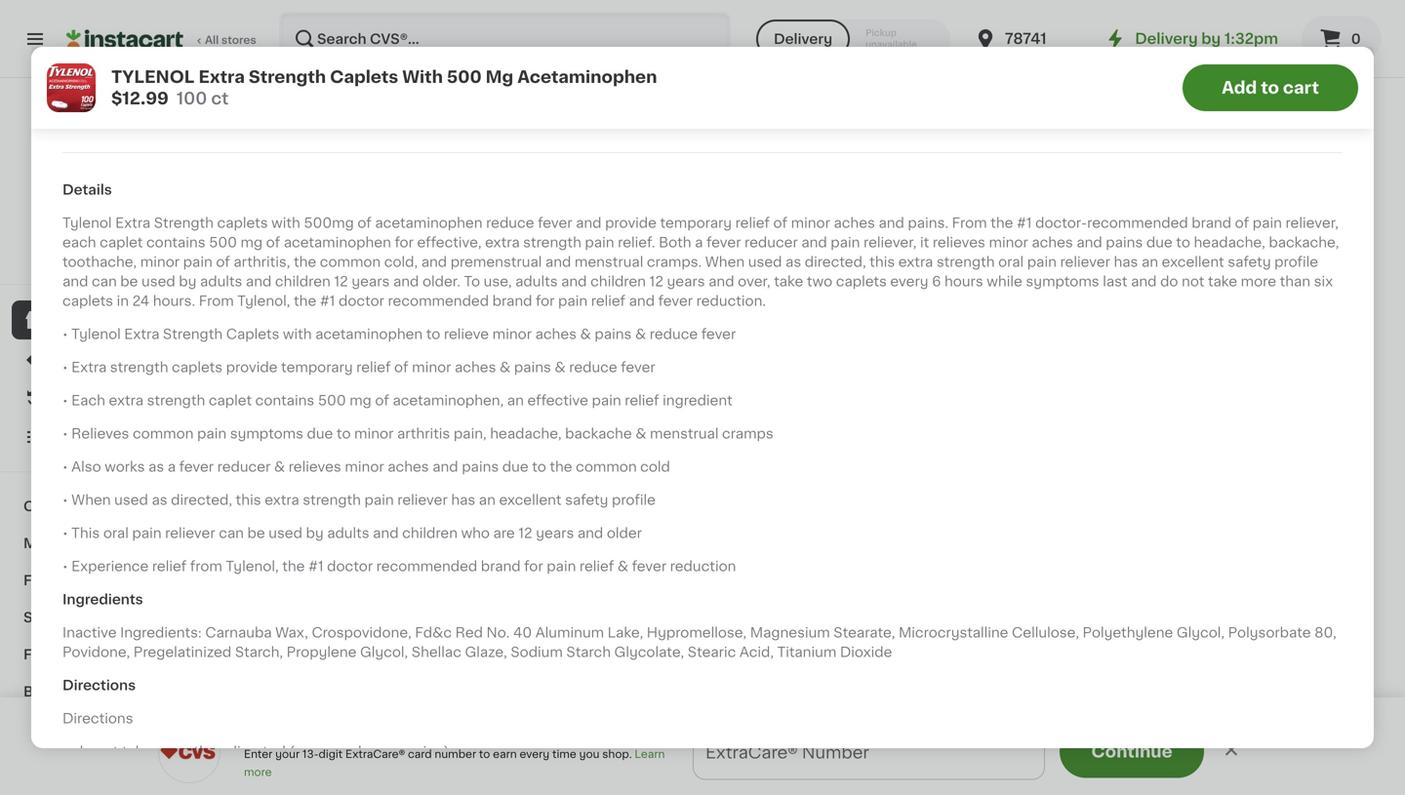 Task type: describe. For each thing, give the bounding box(es) containing it.
strength right the again
[[147, 394, 205, 408]]

1 vertical spatial an
[[507, 394, 524, 408]]

extra for tylenol extra strength caplets with 500 mg acetaminophen
[[131, 0, 166, 12]]

aches down • relieves common pain symptoms due to minor arthritis pain, headache, backache & menstrual cramps
[[388, 460, 429, 474]]

0 horizontal spatial not
[[96, 745, 118, 759]]

1 vertical spatial acetaminophen
[[284, 236, 391, 249]]

liquid
[[494, 18, 536, 32]]

tylenol ext
[[1319, 356, 1405, 428]]

80,
[[1314, 626, 1337, 640]]

cvs® inside "link"
[[98, 256, 128, 267]]

instacart logo image
[[66, 27, 183, 51]]

relief.
[[618, 236, 655, 249]]

strength for tylenol regular strength tablets with 325 mg acetaminophen
[[403, 0, 463, 12]]

0 vertical spatial for
[[395, 236, 414, 249]]

mg for tylenol extra strength caplets with 500 mg acetaminophen $12.99 100 ct
[[486, 69, 514, 85]]

used down • when used as directed, this extra strength pain reliever has an excellent safety profile
[[269, 527, 302, 540]]

0 horizontal spatial take
[[122, 745, 151, 759]]

it pays to be prepared spo nsored
[[712, 377, 824, 432]]

aleve pain reliever/fever reducer, 220 mg, tablets button
[[926, 0, 1127, 88]]

snacks for snacks & candy
[[23, 611, 74, 625]]

strength up hours
[[937, 255, 995, 269]]

this inside tylenol extra strength caplets with 500mg of acetaminophen reduce fever and provide temporary relief of minor aches and pains. from the #1 doctor-recommended brand of pain reliever, each caplet contains 500 mg of acetaminophen for effective, extra strength pain relief. both a fever reducer and pain reliever, it relieves minor aches and pains due to headache, backache, toothache, minor pain of arthritis, the common cold, and premenstrual and menstrual cramps. when used as directed, this extra strength oral pain reliever has an excellent safety profile and can be used by adults and children 12 years and older. to use, adults and children 12 years and over, take two caplets every 6 hours while symptoms last and do not take more than six caplets in 24 hours. from tylenol, the #1 doctor recommended brand for pain relief and fever reduction.
[[870, 255, 895, 269]]

1 vertical spatial reducer
[[217, 460, 271, 474]]

0 vertical spatial by
[[1202, 32, 1221, 46]]

titanium
[[777, 646, 837, 659]]

tylenol regular strength liquid gels with 325 mg acetaminophen
[[494, 0, 679, 51]]

• sponsored: save $1 when you buy 12 or more purina wet cat products. only select items eligible. while supplies last. purina. shop now. fancy feast gravy lovers. fancy feast chicken feast classic pate. friskies shreds. friskies shreds. friskies pate. image
[[293, 109, 1366, 243]]

1 vertical spatial doctor
[[327, 560, 373, 573]]

cramps.
[[647, 255, 702, 269]]

tablets inside tylenol regular strength tablets with 325 mg acetaminophen
[[278, 18, 328, 32]]

500mg
[[304, 216, 354, 230]]

profile inside tylenol extra strength caplets with 500mg of acetaminophen reduce fever and provide temporary relief of minor aches and pains. from the #1 doctor-recommended brand of pain reliever, each caplet contains 500 mg of acetaminophen for effective, extra strength pain relief. both a fever reducer and pain reliever, it relieves minor aches and pains due to headache, backache, toothache, minor pain of arthritis, the common cold, and premenstrual and menstrual cramps. when used as directed, this extra strength oral pain reliever has an excellent safety profile and can be used by adults and children 12 years and older. to use, adults and children 12 years and over, take two caplets every 6 hours while symptoms last and do not take more than six caplets in 24 hours. from tylenol, the #1 doctor recommended brand for pain relief and fever reduction.
[[1275, 255, 1318, 269]]

reducer inside tylenol extra strength caplets with 500mg of acetaminophen reduce fever and provide temporary relief of minor aches and pains. from the #1 doctor-recommended brand of pain reliever, each caplet contains 500 mg of acetaminophen for effective, extra strength pain relief. both a fever reducer and pain reliever, it relieves minor aches and pains due to headache, backache, toothache, minor pain of arthritis, the common cold, and premenstrual and menstrual cramps. when used as directed, this extra strength oral pain reliever has an excellent safety profile and can be used by adults and children 12 years and older. to use, adults and children 12 years and over, take two caplets every 6 hours while symptoms last and do not take more than six caplets in 24 hours. from tylenol, the #1 doctor recommended brand for pain relief and fever reduction.
[[745, 236, 798, 249]]

strength up • this oral pain reliever can be used by adults and children who are 12 years and older
[[303, 493, 361, 507]]

polysorbate
[[1228, 626, 1311, 640]]

lake,
[[608, 626, 643, 640]]

ingredients
[[62, 593, 143, 607]]

acid,
[[740, 646, 774, 659]]

$12.99 element
[[1319, 327, 1405, 353]]

service type group
[[756, 20, 950, 59]]

with inside tylenol regular strength liquid gels with 325 mg acetaminophen
[[575, 18, 606, 32]]

0 horizontal spatial oral
[[103, 527, 129, 540]]

add for 6th product group from right
[[414, 625, 443, 638]]

six
[[1314, 275, 1333, 289]]

2 horizontal spatial adults
[[515, 275, 558, 289]]

0 horizontal spatial temporary
[[281, 361, 353, 374]]

in
[[117, 294, 129, 308]]

0 vertical spatial 100
[[278, 75, 298, 85]]

pains up the effective
[[514, 361, 551, 374]]

225 ct
[[62, 75, 97, 85]]

minor up two
[[791, 216, 830, 230]]

learn
[[635, 749, 665, 760]]

& inside the tylenol 8 hour muscle aches & pain tablets with acetaminophen
[[1189, 18, 1200, 32]]

relief down relief.
[[591, 294, 626, 308]]

to inside tylenol extra strength caplets with 500mg of acetaminophen reduce fever and provide temporary relief of minor aches and pains. from the #1 doctor-recommended brand of pain reliever, each caplet contains 500 mg of acetaminophen for effective, extra strength pain relief. both a fever reducer and pain reliever, it relieves minor aches and pains due to headache, backache, toothache, minor pain of arthritis, the common cold, and premenstrual and menstrual cramps. when used as directed, this extra strength oral pain reliever has an excellent safety profile and can be used by adults and children 12 years and older. to use, adults and children 12 years and over, take two caplets every 6 hours while symptoms last and do not take more than six caplets in 24 hours. from tylenol, the #1 doctor recommended brand for pain relief and fever reduction.
[[464, 275, 480, 289]]

than inside tylenol extra strength caplets with 500mg of acetaminophen reduce fever and provide temporary relief of minor aches and pains. from the #1 doctor-recommended brand of pain reliever, each caplet contains 500 mg of acetaminophen for effective, extra strength pain relief. both a fever reducer and pain reliever, it relieves minor aches and pains due to headache, backache, toothache, minor pain of arthritis, the common cold, and premenstrual and menstrual cramps. when used as directed, this extra strength oral pain reliever has an excellent safety profile and can be used by adults and children 12 years and older. to use, adults and children 12 years and over, take two caplets every 6 hours while symptoms last and do not take more than six caplets in 24 hours. from tylenol, the #1 doctor recommended brand for pain relief and fever reduction.
[[1280, 275, 1311, 289]]

magnesium
[[750, 626, 830, 640]]

fever up premenstrual
[[538, 216, 572, 230]]

snacks & candy
[[23, 611, 139, 625]]

1 vertical spatial has
[[451, 493, 475, 507]]

more inside learn more
[[244, 767, 272, 778]]

add button for fifth product group
[[1103, 614, 1179, 649]]

caplets inside tylenol extra strength caplets with 500 mg acetaminophen $12.99 100 ct
[[330, 69, 398, 85]]

spo inside it pays to be prepared spo nsored
[[712, 421, 734, 432]]

as for • when used as directed, this extra strength pain reliever has an excellent safety profile
[[152, 493, 167, 507]]

item carousel region
[[293, 538, 1366, 795]]

tablets inside aleve pain reliever/fever reducer, 220 mg, tablets
[[1050, 37, 1099, 51]]

1 vertical spatial provide
[[226, 361, 278, 374]]

• for • relieves common pain symptoms due to minor arthritis pain, headache, backache & menstrual cramps
[[62, 427, 68, 441]]

0 horizontal spatial children
[[275, 275, 331, 289]]

0 horizontal spatial this
[[236, 493, 261, 507]]

fever right both
[[706, 236, 741, 249]]

20
[[494, 75, 509, 85]]

relief up the over,
[[735, 216, 770, 230]]

time
[[552, 749, 576, 760]]

treatment tracker modal dialog
[[254, 725, 1405, 795]]

pays
[[729, 377, 772, 393]]

used up the over,
[[748, 255, 782, 269]]

2 horizontal spatial children
[[590, 275, 646, 289]]

1 horizontal spatial adults
[[327, 527, 369, 540]]

ct for tylenol extra strength caplets with 500 mg acetaminophen
[[86, 75, 97, 85]]

older
[[607, 527, 642, 540]]

doctor inside tylenol extra strength caplets with 500mg of acetaminophen reduce fever and provide temporary relief of minor aches and pains. from the #1 doctor-recommended brand of pain reliever, each caplet contains 500 mg of acetaminophen for effective, extra strength pain relief. both a fever reducer and pain reliever, it relieves minor aches and pains due to headache, backache, toothache, minor pain of arthritis, the common cold, and premenstrual and menstrual cramps. when used as directed, this extra strength oral pain reliever has an excellent safety profile and can be used by adults and children 12 years and older. to use, adults and children 12 years and over, take two caplets every 6 hours while symptoms last and do not take more than six caplets in 24 hours. from tylenol, the #1 doctor recommended brand for pain relief and fever reduction.
[[339, 294, 384, 308]]

the up wax, at the left of page
[[282, 560, 305, 573]]

minor up • also works as a fever reducer & relieves minor aches and pains due to the common cold
[[354, 427, 394, 441]]

■ do not take more than directed (see overdose warning)
[[62, 745, 449, 759]]

tylenol extra strength caplets with 500mg of acetaminophen reduce fever and provide temporary relief of minor aches and pains. from the #1 doctor-recommended brand of pain reliever, each caplet contains 500 mg of acetaminophen for effective, extra strength pain relief. both a fever reducer and pain reliever, it relieves minor aches and pains due to headache, backache, toothache, minor pain of arthritis, the common cold, and premenstrual and menstrual cramps. when used as directed, this extra strength oral pain reliever has an excellent safety profile and can be used by adults and children 12 years and older. to use, adults and children 12 years and over, take two caplets every 6 hours while symptoms last and do not take more than six caplets in 24 hours. from tylenol, the #1 doctor recommended brand for pain relief and fever reduction.
[[62, 216, 1339, 308]]

(3.86k)
[[135, 59, 175, 70]]

acetaminophen inside tylenol regular strength liquid gels with 325 mg acetaminophen
[[494, 37, 603, 51]]

due inside tylenol extra strength caplets with 500mg of acetaminophen reduce fever and provide temporary relief of minor aches and pains. from the #1 doctor-recommended brand of pain reliever, each caplet contains 500 mg of acetaminophen for effective, extra strength pain relief. both a fever reducer and pain reliever, it relieves minor aches and pains due to headache, backache, toothache, minor pain of arthritis, the common cold, and premenstrual and menstrual cramps. when used as directed, this extra strength oral pain reliever has an excellent safety profile and can be used by adults and children 12 years and older. to use, adults and children 12 years and over, take two caplets every 6 hours while symptoms last and do not take more than six caplets in 24 hours. from tylenol, the #1 doctor recommended brand for pain relief and fever reduction.
[[1146, 236, 1173, 249]]

temporary inside tylenol extra strength caplets with 500mg of acetaminophen reduce fever and provide temporary relief of minor aches and pains. from the #1 doctor-recommended brand of pain reliever, each caplet contains 500 mg of acetaminophen for effective, extra strength pain relief. both a fever reducer and pain reliever, it relieves minor aches and pains due to headache, backache, toothache, minor pain of arthritis, the common cold, and premenstrual and menstrual cramps. when used as directed, this extra strength oral pain reliever has an excellent safety profile and can be used by adults and children 12 years and older. to use, adults and children 12 years and over, take two caplets every 6 hours while symptoms last and do not take more than six caplets in 24 hours. from tylenol, the #1 doctor recommended brand for pain relief and fever reduction.
[[660, 216, 732, 230]]

caplets right two
[[836, 275, 887, 289]]

(616)
[[351, 59, 378, 70]]

2 horizontal spatial 12
[[649, 275, 663, 289]]

first aid & safety link
[[12, 562, 237, 599]]

add for third product group from the left
[[777, 625, 806, 638]]

household
[[23, 722, 100, 736]]

add button for fourth product group from the left
[[922, 614, 997, 649]]

add for sixth product group
[[1322, 625, 1351, 638]]

1 vertical spatial be
[[247, 527, 265, 540]]

(667)
[[567, 59, 595, 70]]

6 product group from the left
[[1200, 608, 1366, 795]]

2 vertical spatial #1
[[308, 560, 324, 573]]

• for • each extra strength caplet contains 500 mg of acetaminophen, an effective pain relief ingredient
[[62, 394, 68, 408]]

tylenol, inside tylenol extra strength caplets with 500mg of acetaminophen reduce fever and provide temporary relief of minor aches and pains. from the #1 doctor-recommended brand of pain reliever, each caplet contains 500 mg of acetaminophen for effective, extra strength pain relief. both a fever reducer and pain reliever, it relieves minor aches and pains due to headache, backache, toothache, minor pain of arthritis, the common cold, and premenstrual and menstrual cramps. when used as directed, this extra strength oral pain reliever has an excellent safety profile and can be used by adults and children 12 years and older. to use, adults and children 12 years and over, take two caplets every 6 hours while symptoms last and do not take more than six caplets in 24 hours. from tylenol, the #1 doctor recommended brand for pain relief and fever reduction.
[[237, 294, 290, 308]]

0 horizontal spatial symptoms
[[230, 427, 303, 441]]

1 horizontal spatial by
[[306, 527, 324, 540]]

• for • when used as directed, this extra strength pain reliever has an excellent safety profile
[[62, 493, 68, 507]]

2 vertical spatial for
[[524, 560, 543, 573]]

delivery button
[[756, 20, 850, 59]]

1 horizontal spatial reduce
[[569, 361, 617, 374]]

effective
[[527, 394, 588, 408]]

this
[[71, 527, 100, 540]]

add inside treatment tracker modal dialog
[[834, 752, 868, 768]]

reliever/fever for tablets
[[1000, 18, 1099, 32]]

aleve for aleve pain reliever/fever reducer, 220 mg, tablets
[[926, 18, 964, 32]]

stearate,
[[834, 626, 895, 640]]

from
[[190, 560, 222, 573]]

0 horizontal spatial due
[[307, 427, 333, 441]]

0 horizontal spatial reliever
[[165, 527, 215, 540]]

arthritis,
[[234, 255, 290, 269]]

1 vertical spatial brand
[[492, 294, 532, 308]]

has inside tylenol extra strength caplets with 500mg of acetaminophen reduce fever and provide temporary relief of minor aches and pains. from the #1 doctor-recommended brand of pain reliever, each caplet contains 500 mg of acetaminophen for effective, extra strength pain relief. both a fever reducer and pain reliever, it relieves minor aches and pains due to headache, backache, toothache, minor pain of arthritis, the common cold, and premenstrual and menstrual cramps. when used as directed, this extra strength oral pain reliever has an excellent safety profile and can be used by adults and children 12 years and older. to use, adults and children 12 years and over, take two caplets every 6 hours while symptoms last and do not take more than six caplets in 24 hours. from tylenol, the #1 doctor recommended brand for pain relief and fever reduction.
[[1114, 255, 1138, 269]]

1 vertical spatial do
[[74, 745, 92, 759]]

lists
[[55, 430, 88, 444]]

continue
[[1091, 744, 1173, 760]]

relieve
[[444, 328, 489, 341]]

not inside tylenol extra strength caplets with 500mg of acetaminophen reduce fever and provide temporary relief of minor aches and pains. from the #1 doctor-recommended brand of pain reliever, each caplet contains 500 mg of acetaminophen for effective, extra strength pain relief. both a fever reducer and pain reliever, it relieves minor aches and pains due to headache, backache, toothache, minor pain of arthritis, the common cold, and premenstrual and menstrual cramps. when used as directed, this extra strength oral pain reliever has an excellent safety profile and can be used by adults and children 12 years and older. to use, adults and children 12 years and over, take two caplets every 6 hours while symptoms last and do not take more than six caplets in 24 hours. from tylenol, the #1 doctor recommended brand for pain relief and fever reduction.
[[1182, 275, 1205, 289]]

add inside button
[[1222, 80, 1257, 96]]

tylenol 8 hour muscle aches & pain tablets with acetaminophen
[[1142, 0, 1320, 51]]

1 vertical spatial reliever
[[397, 493, 448, 507]]

guarantee
[[150, 237, 207, 247]]

safety
[[99, 574, 146, 587]]

caplets inside aleve pain reliever/fever reducer, 220 mg, caplets
[[834, 37, 887, 51]]

0 vertical spatial reliever,
[[1286, 216, 1339, 230]]

each
[[71, 394, 105, 408]]

extra up premenstrual
[[485, 236, 520, 249]]

0 horizontal spatial safety
[[565, 493, 608, 507]]

tylenol inside tylenol extra strength caplets with 500mg of acetaminophen reduce fever and provide temporary relief of minor aches and pains. from the #1 doctor-recommended brand of pain reliever, each caplet contains 500 mg of acetaminophen for effective, extra strength pain relief. both a fever reducer and pain reliever, it relieves minor aches and pains due to headache, backache, toothache, minor pain of arthritis, the common cold, and premenstrual and menstrual cramps. when used as directed, this extra strength oral pain reliever has an excellent safety profile and can be used by adults and children 12 years and older. to use, adults and children 12 years and over, take two caplets every 6 hours while symptoms last and do not take more than six caplets in 24 hours. from tylenol, the #1 doctor recommended brand for pain relief and fever reduction.
[[62, 216, 112, 230]]

extra down the 24
[[124, 328, 159, 341]]

aches left pains.
[[834, 216, 875, 230]]

13-
[[302, 749, 319, 760]]

• each extra strength caplet contains 500 mg of acetaminophen, an effective pain relief ingredient
[[62, 394, 733, 408]]

every inside snacks main content
[[520, 749, 550, 760]]

strength up buy it again "link"
[[110, 361, 168, 374]]

delivery for delivery
[[774, 32, 832, 46]]

6
[[932, 275, 941, 289]]

1 directions from the top
[[62, 679, 136, 693]]

minor up • when used as directed, this extra strength pain reliever has an excellent safety profile
[[345, 460, 384, 474]]

4 product group from the left
[[837, 608, 1003, 795]]

both
[[659, 236, 691, 249]]

1:32pm
[[1224, 32, 1278, 46]]

• for • this oral pain reliever can be used by adults and children who are 12 years and older
[[62, 527, 68, 540]]

aleve for aleve pain reliever/fever reducer, 220 mg, caplets
[[710, 18, 748, 32]]

relief down older
[[580, 560, 614, 573]]

used up hours.
[[142, 275, 175, 289]]

relief up • each extra strength caplet contains 500 mg of acetaminophen, an effective pain relief ingredient
[[356, 361, 391, 374]]

minor up while
[[989, 236, 1028, 249]]

1 horizontal spatial spo
[[1307, 250, 1329, 261]]

2 horizontal spatial take
[[1208, 275, 1237, 289]]

aches
[[1142, 18, 1185, 32]]

2 vertical spatial due
[[502, 460, 529, 474]]

1 vertical spatial tylenol
[[71, 328, 121, 341]]

symptoms inside tylenol extra strength caplets with 500mg of acetaminophen reduce fever and provide temporary relief of minor aches and pains. from the #1 doctor-recommended brand of pain reliever, each caplet contains 500 mg of acetaminophen for effective, extra strength pain relief. both a fever reducer and pain reliever, it relieves minor aches and pains due to headache, backache, toothache, minor pain of arthritis, the common cold, and premenstrual and menstrual cramps. when used as directed, this extra strength oral pain reliever has an excellent safety profile and can be used by adults and children 12 years and older. to use, adults and children 12 years and over, take two caplets every 6 hours while symptoms last and do not take more than six caplets in 24 hours. from tylenol, the #1 doctor recommended brand for pain relief and fever reduction.
[[1026, 275, 1099, 289]]

1 vertical spatial tylenol,
[[226, 560, 279, 573]]

acetaminophen for tylenol extra strength caplets with 500 mg acetaminophen $12.99 100 ct
[[517, 69, 657, 85]]

1 horizontal spatial glycol,
[[1177, 626, 1225, 640]]

earn
[[45, 256, 70, 267]]

it inside tylenol extra strength caplets with 500mg of acetaminophen reduce fever and provide temporary relief of minor aches and pains. from the #1 doctor-recommended brand of pain reliever, each caplet contains 500 mg of acetaminophen for effective, extra strength pain relief. both a fever reducer and pain reliever, it relieves minor aches and pains due to headache, backache, toothache, minor pain of arthritis, the common cold, and premenstrual and menstrual cramps. when used as directed, this extra strength oral pain reliever has an excellent safety profile and can be used by adults and children 12 years and older. to use, adults and children 12 years and over, take two caplets every 6 hours while symptoms last and do not take more than six caplets in 24 hours. from tylenol, the #1 doctor recommended brand for pain relief and fever reduction.
[[920, 236, 929, 249]]

fever up essentials
[[179, 460, 214, 474]]

0 vertical spatial from
[[952, 216, 987, 230]]

strength up premenstrual
[[523, 236, 581, 249]]

the down backache on the left of the page
[[550, 460, 572, 474]]

500 inside tylenol extra strength caplets with 500 mg acetaminophen $12.99 100 ct
[[447, 69, 482, 85]]

red
[[455, 626, 483, 640]]

2 directions from the top
[[62, 712, 133, 726]]

1 horizontal spatial years
[[536, 527, 574, 540]]

two
[[807, 275, 833, 289]]

fever down cramps.
[[658, 294, 693, 308]]

24
[[132, 294, 149, 308]]

gels
[[540, 18, 571, 32]]

hypromellose,
[[647, 626, 747, 640]]

3 product group from the left
[[656, 608, 822, 795]]

glycolate,
[[614, 646, 684, 659]]

tablets inside the tylenol 8 hour muscle aches & pain tablets with acetaminophen
[[1236, 18, 1286, 32]]

0 horizontal spatial relieves
[[289, 460, 341, 474]]

tylenol for tylenol extra strength caplets with 500 mg acetaminophen
[[62, 0, 128, 12]]

mg for tylenol extra strength caplets with 500 mg acetaminophen
[[186, 18, 208, 32]]

0 vertical spatial cvs®
[[105, 194, 143, 208]]

kenvue it pays to be prepared check the ingredients in your medicine use only 1 product that contains acetominophen at a time band-aid is a registered trademark. mcneil consumer pharmaceuticals co. 2023 use products only as directed. jjci 2023 image
[[294, 287, 696, 514]]

can inside tylenol extra strength caplets with 500mg of acetaminophen reduce fever and provide temporary relief of minor aches and pains. from the #1 doctor-recommended brand of pain reliever, each caplet contains 500 mg of acetaminophen for effective, extra strength pain relief. both a fever reducer and pain reliever, it relieves minor aches and pains due to headache, backache, toothache, minor pain of arthritis, the common cold, and premenstrual and menstrual cramps. when used as directed, this extra strength oral pain reliever has an excellent safety profile and can be used by adults and children 12 years and older. to use, adults and children 12 years and over, take two caplets every 6 hours while symptoms last and do not take more than six caplets in 24 hours. from tylenol, the #1 doctor recommended brand for pain relief and fever reduction.
[[92, 275, 117, 289]]

delivery by 1:32pm link
[[1104, 27, 1278, 51]]

contains inside tylenol extra strength caplets with 500mg of acetaminophen reduce fever and provide temporary relief of minor aches and pains. from the #1 doctor-recommended brand of pain reliever, each caplet contains 500 mg of acetaminophen for effective, extra strength pain relief. both a fever reducer and pain reliever, it relieves minor aches and pains due to headache, backache, toothache, minor pain of arthritis, the common cold, and premenstrual and menstrual cramps. when used as directed, this extra strength oral pain reliever has an excellent safety profile and can be used by adults and children 12 years and older. to use, adults and children 12 years and over, take two caplets every 6 hours while symptoms last and do not take more than six caplets in 24 hours. from tylenol, the #1 doctor recommended brand for pain relief and fever reduction.
[[146, 236, 205, 249]]

next
[[705, 752, 744, 768]]

glaze,
[[465, 646, 507, 659]]

tylenol regular strength tablets with 325 mg acetaminophen
[[278, 0, 463, 51]]

(see
[[289, 745, 319, 759]]

1 vertical spatial menstrual
[[650, 427, 719, 441]]

$12.99
[[111, 90, 169, 107]]

2 product group from the left
[[474, 608, 640, 795]]

strength for tylenol regular strength liquid gels with 325 mg acetaminophen
[[619, 0, 679, 12]]

1 horizontal spatial 12
[[518, 527, 532, 540]]

as for • also works as a fever reducer & relieves minor aches and pains due to the common cold
[[148, 460, 164, 474]]

0 horizontal spatial adults
[[200, 275, 242, 289]]

satisfaction
[[82, 237, 148, 247]]

1 vertical spatial recommended
[[388, 294, 489, 308]]

toothache,
[[62, 255, 137, 269]]

dioxide
[[840, 646, 892, 659]]

• experience relief from tylenol, the #1 doctor recommended brand for pain relief & fever reduction
[[62, 560, 736, 573]]

0 horizontal spatial an
[[479, 493, 496, 507]]

pains down pain,
[[462, 460, 499, 474]]

mg inside tylenol extra strength caplets with 500mg of acetaminophen reduce fever and provide temporary relief of minor aches and pains. from the #1 doctor-recommended brand of pain reliever, each caplet contains 500 mg of acetaminophen for effective, extra strength pain relief. both a fever reducer and pain reliever, it relieves minor aches and pains due to headache, backache, toothache, minor pain of arthritis, the common cold, and premenstrual and menstrual cramps. when used as directed, this extra strength oral pain reliever has an excellent safety profile and can be used by adults and children 12 years and older. to use, adults and children 12 years and over, take two caplets every 6 hours while symptoms last and do not take more than six caplets in 24 hours. from tylenol, the #1 doctor recommended brand for pain relief and fever reduction.
[[241, 236, 263, 249]]

caplets up arthritis,
[[217, 216, 268, 230]]

cold,
[[384, 255, 418, 269]]

minor right relieve
[[492, 328, 532, 341]]

minor down guarantee
[[140, 255, 180, 269]]

caplets left the in
[[62, 294, 113, 308]]

are
[[493, 527, 515, 540]]

40
[[513, 626, 532, 640]]

2 horizontal spatial common
[[576, 460, 637, 474]]

earn with cvs® extracare® link
[[45, 254, 204, 269]]

provide inside tylenol extra strength caplets with 500mg of acetaminophen reduce fever and provide temporary relief of minor aches and pains. from the #1 doctor-recommended brand of pain reliever, each caplet contains 500 mg of acetaminophen for effective, extra strength pain relief. both a fever reducer and pain reliever, it relieves minor aches and pains due to headache, backache, toothache, minor pain of arthritis, the common cold, and premenstrual and menstrual cramps. when used as directed, this extra strength oral pain reliever has an excellent safety profile and can be used by adults and children 12 years and older. to use, adults and children 12 years and over, take two caplets every 6 hours while symptoms last and do not take more than six caplets in 24 hours. from tylenol, the #1 doctor recommended brand for pain relief and fever reduction.
[[605, 216, 657, 230]]

a inside tylenol extra strength caplets with 500mg of acetaminophen reduce fever and provide temporary relief of minor aches and pains. from the #1 doctor-recommended brand of pain reliever, each caplet contains 500 mg of acetaminophen for effective, extra strength pain relief. both a fever reducer and pain reliever, it relieves minor aches and pains due to headache, backache, toothache, minor pain of arthritis, the common cold, and premenstrual and menstrual cramps. when used as directed, this extra strength oral pain reliever has an excellent safety profile and can be used by adults and children 12 years and older. to use, adults and children 12 years and over, take two caplets every 6 hours while symptoms last and do not take more than six caplets in 24 hours. from tylenol, the #1 doctor recommended brand for pain relief and fever reduction.
[[695, 236, 703, 249]]

0 vertical spatial acetaminophen
[[375, 216, 483, 230]]

more button
[[1031, 745, 1107, 776]]

medicine link
[[12, 525, 237, 562]]

extra up • this oral pain reliever can be used by adults and children who are 12 years and older
[[265, 493, 299, 507]]

relief left from
[[152, 560, 187, 573]]

add to cart button
[[1183, 64, 1358, 111]]

500 inside tylenol extra strength caplets with 500mg of acetaminophen reduce fever and provide temporary relief of minor aches and pains. from the #1 doctor-recommended brand of pain reliever, each caplet contains 500 mg of acetaminophen for effective, extra strength pain relief. both a fever reducer and pain reliever, it relieves minor aches and pains due to headache, backache, toothache, minor pain of arthritis, the common cold, and premenstrual and menstrual cramps. when used as directed, this extra strength oral pain reliever has an excellent safety profile and can be used by adults and children 12 years and older. to use, adults and children 12 years and over, take two caplets every 6 hours while symptoms last and do not take more than six caplets in 24 hours. from tylenol, the #1 doctor recommended brand for pain relief and fever reduction.
[[209, 236, 237, 249]]

325 inside tylenol regular strength tablets with 325 mg acetaminophen
[[366, 18, 392, 32]]

0 horizontal spatial 12
[[334, 275, 348, 289]]

0 horizontal spatial a
[[168, 460, 176, 474]]

tylenol for tylenol ext
[[1319, 356, 1385, 369]]

aches down doctor-
[[1032, 236, 1073, 249]]

caplets down hours.
[[172, 361, 223, 374]]

aches up the effective
[[535, 328, 577, 341]]

1 horizontal spatial take
[[774, 275, 803, 289]]

reducer, for aleve pain reliever/fever reducer, 220 mg, caplets
[[710, 37, 772, 51]]

drinks
[[23, 759, 69, 773]]

0 horizontal spatial profile
[[612, 493, 656, 507]]

0 horizontal spatial years
[[352, 275, 390, 289]]

2 vertical spatial with
[[283, 328, 312, 341]]

0 horizontal spatial glycol,
[[360, 646, 408, 659]]

0 vertical spatial cvs® logo image
[[81, 101, 167, 187]]

polyethylene
[[1083, 626, 1173, 640]]

used down the works
[[114, 493, 148, 507]]

last
[[1103, 275, 1128, 289]]

• this oral pain reliever can be used by adults and children who are 12 years and older
[[62, 527, 642, 540]]

acetaminophen for tylenol extra strength caplets with 500 mg acetaminophen
[[62, 37, 171, 51]]

2 vertical spatial brand
[[481, 560, 521, 573]]

0 horizontal spatial headache,
[[490, 427, 562, 441]]

pains down relief.
[[595, 328, 632, 341]]

1 horizontal spatial children
[[402, 527, 458, 540]]

0 horizontal spatial than
[[194, 745, 224, 759]]

0 horizontal spatial excellent
[[499, 493, 562, 507]]

0
[[1351, 32, 1361, 46]]

relieves inside tylenol extra strength caplets with 500mg of acetaminophen reduce fever and provide temporary relief of minor aches and pains. from the #1 doctor-recommended brand of pain reliever, each caplet contains 500 mg of acetaminophen for effective, extra strength pain relief. both a fever reducer and pain reliever, it relieves minor aches and pains due to headache, backache, toothache, minor pain of arthritis, the common cold, and premenstrual and menstrual cramps. when used as directed, this extra strength oral pain reliever has an excellent safety profile and can be used by adults and children 12 years and older. to use, adults and children 12 years and over, take two caplets every 6 hours while symptoms last and do not take more than six caplets in 24 hours. from tylenol, the #1 doctor recommended brand for pain relief and fever reduction.
[[933, 236, 985, 249]]

1 vertical spatial #1
[[320, 294, 335, 308]]

an inside tylenol extra strength caplets with 500mg of acetaminophen reduce fever and provide temporary relief of minor aches and pains. from the #1 doctor-recommended brand of pain reliever, each caplet contains 500 mg of acetaminophen for effective, extra strength pain relief. both a fever reducer and pain reliever, it relieves minor aches and pains due to headache, backache, toothache, minor pain of arthritis, the common cold, and premenstrual and menstrual cramps. when used as directed, this extra strength oral pain reliever has an excellent safety profile and can be used by adults and children 12 years and older. to use, adults and children 12 years and over, take two caplets every 6 hours while symptoms last and do not take more than six caplets in 24 hours. from tylenol, the #1 doctor recommended brand for pain relief and fever reduction.
[[1142, 255, 1158, 269]]

1 vertical spatial caplet
[[209, 394, 252, 408]]

1 product group from the left
[[293, 608, 459, 795]]

experience
[[71, 560, 149, 573]]

stearic
[[688, 646, 736, 659]]

1 horizontal spatial can
[[219, 527, 244, 540]]

• extra strength caplets provide temporary relief of minor aches & pains & reduce fever
[[62, 361, 655, 374]]

when inside tylenol extra strength caplets with 500mg of acetaminophen reduce fever and provide temporary relief of minor aches and pains. from the #1 doctor-recommended brand of pain reliever, each caplet contains 500 mg of acetaminophen for effective, extra strength pain relief. both a fever reducer and pain reliever, it relieves minor aches and pains due to headache, backache, toothache, minor pain of arthritis, the common cold, and premenstrual and menstrual cramps. when used as directed, this extra strength oral pain reliever has an excellent safety profile and can be used by adults and children 12 years and older. to use, adults and children 12 years and over, take two caplets every 6 hours while symptoms last and do not take more than six caplets in 24 hours. from tylenol, the #1 doctor recommended brand for pain relief and fever reduction.
[[705, 255, 745, 269]]

mg inside tylenol regular strength liquid gels with 325 mg acetaminophen
[[639, 18, 661, 32]]

tylenol extra strength caplets with 500 mg acetaminophen $12.99 100 ct
[[111, 69, 657, 107]]

pains inside tylenol extra strength caplets with 500mg of acetaminophen reduce fever and provide temporary relief of minor aches and pains. from the #1 doctor-recommended brand of pain reliever, each caplet contains 500 mg of acetaminophen for effective, extra strength pain relief. both a fever reducer and pain reliever, it relieves minor aches and pains due to headache, backache, toothache, minor pain of arthritis, the common cold, and premenstrual and menstrual cramps. when used as directed, this extra strength oral pain reliever has an excellent safety profile and can be used by adults and children 12 years and older. to use, adults and children 12 years and over, take two caplets every 6 hours while symptoms last and do not take more than six caplets in 24 hours. from tylenol, the #1 doctor recommended brand for pain relief and fever reduction.
[[1106, 236, 1143, 249]]

cvs® logo image inside snacks main content
[[158, 721, 221, 784]]

aches down relieve
[[455, 361, 496, 374]]

100% satisfaction guarantee
[[50, 237, 207, 247]]

strength for tylenol extra strength caplets with 500 mg acetaminophen
[[170, 0, 230, 12]]

add for fifth product group from right
[[596, 625, 625, 638]]

0 horizontal spatial more
[[155, 745, 190, 759]]

tylenol for tylenol regular strength liquid gels with 325 mg acetaminophen
[[494, 0, 560, 12]]

0 horizontal spatial from
[[199, 294, 234, 308]]

with for tylenol extra strength caplets with 500 mg acetaminophen
[[119, 18, 151, 32]]

reliever/fever for caplets
[[784, 18, 883, 32]]

0 vertical spatial recommended
[[1087, 216, 1188, 230]]

buy it again
[[55, 391, 137, 405]]



Task type: vqa. For each thing, say whether or not it's contained in the screenshot.
Acetaminophen related to TYLENOL Extra Strength Caplets With 500 Mg Acetaminophen $12.99 100 ct
yes



Task type: locate. For each thing, give the bounding box(es) containing it.
headache,
[[1194, 236, 1265, 249], [490, 427, 562, 441]]

0 vertical spatial reduce
[[486, 216, 534, 230]]

mg inside tylenol extra strength caplets with 500 mg acetaminophen
[[186, 18, 208, 32]]

every
[[890, 275, 928, 289], [520, 749, 550, 760]]

1 vertical spatial glycol,
[[360, 646, 408, 659]]

snacks down • this oral pain reliever can be used by adults and children who are 12 years and older
[[293, 547, 372, 568]]

profile down backache,
[[1275, 255, 1318, 269]]

• tylenol extra strength caplets with acetaminophen to relieve minor aches & pains & reduce fever
[[62, 328, 736, 341]]

temporary
[[660, 216, 732, 230], [281, 361, 353, 374]]

the right arthritis,
[[294, 255, 316, 269]]

0 horizontal spatial tablets
[[278, 18, 328, 32]]

regular inside tylenol regular strength tablets with 325 mg acetaminophen
[[347, 0, 400, 12]]

relieves
[[71, 427, 129, 441]]

12
[[334, 275, 348, 289], [649, 275, 663, 289], [518, 527, 532, 540]]

pains up last
[[1106, 236, 1143, 249]]

0 vertical spatial excellent
[[1162, 255, 1224, 269]]

pain for aleve pain reliever/fever reducer, 220 mg, caplets
[[752, 18, 781, 32]]

0 vertical spatial spo
[[1307, 250, 1329, 261]]

directed, inside tylenol extra strength caplets with 500mg of acetaminophen reduce fever and provide temporary relief of minor aches and pains. from the #1 doctor-recommended brand of pain reliever, each caplet contains 500 mg of acetaminophen for effective, extra strength pain relief. both a fever reducer and pain reliever, it relieves minor aches and pains due to headache, backache, toothache, minor pain of arthritis, the common cold, and premenstrual and menstrual cramps. when used as directed, this extra strength oral pain reliever has an excellent safety profile and can be used by adults and children 12 years and older. to use, adults and children 12 years and over, take two caplets every 6 hours while symptoms last and do not take more than six caplets in 24 hours. from tylenol, the #1 doctor recommended brand for pain relief and fever reduction.
[[805, 255, 866, 269]]

mg for tylenol regular strength tablets with 325 mg acetaminophen
[[396, 18, 418, 32]]

220 for tablets
[[991, 37, 1017, 51]]

4 add button from the left
[[922, 614, 997, 649]]

oral inside tylenol extra strength caplets with 500mg of acetaminophen reduce fever and provide temporary relief of minor aches and pains. from the #1 doctor-recommended brand of pain reliever, each caplet contains 500 mg of acetaminophen for effective, extra strength pain relief. both a fever reducer and pain reliever, it relieves minor aches and pains due to headache, backache, toothache, minor pain of arthritis, the common cold, and premenstrual and menstrual cramps. when used as directed, this extra strength oral pain reliever has an excellent safety profile and can be used by adults and children 12 years and older. to use, adults and children 12 years and over, take two caplets every 6 hours while symptoms last and do not take more than six caplets in 24 hours. from tylenol, the #1 doctor recommended brand for pain relief and fever reduction.
[[998, 255, 1024, 269]]

2 vertical spatial more
[[244, 767, 272, 778]]

strength for tylenol extra strength caplets with 500mg of acetaminophen reduce fever and provide temporary relief of minor aches and pains. from the #1 doctor-recommended brand of pain reliever, each caplet contains 500 mg of acetaminophen for effective, extra strength pain relief. both a fever reducer and pain reliever, it relieves minor aches and pains due to headache, backache, toothache, minor pain of arthritis, the common cold, and premenstrual and menstrual cramps. when used as directed, this extra strength oral pain reliever has an excellent safety profile and can be used by adults and children 12 years and older. to use, adults and children 12 years and over, take two caplets every 6 hours while symptoms last and do not take more than six caplets in 24 hours. from tylenol, the #1 doctor recommended brand for pain relief and fever reduction.
[[154, 216, 214, 230]]

1 horizontal spatial 100
[[278, 75, 298, 85]]

every inside tylenol extra strength caplets with 500mg of acetaminophen reduce fever and provide temporary relief of minor aches and pains. from the #1 doctor-recommended brand of pain reliever, each caplet contains 500 mg of acetaminophen for effective, extra strength pain relief. both a fever reducer and pain reliever, it relieves minor aches and pains due to headache, backache, toothache, minor pain of arthritis, the common cold, and premenstrual and menstrual cramps. when used as directed, this extra strength oral pain reliever has an excellent safety profile and can be used by adults and children 12 years and older. to use, adults and children 12 years and over, take two caplets every 6 hours while symptoms last and do not take more than six caplets in 24 hours. from tylenol, the #1 doctor recommended brand for pain relief and fever reduction.
[[890, 275, 928, 289]]

with up '• extra strength caplets provide temporary relief of minor aches & pains & reduce fever'
[[283, 328, 312, 341]]

extracare® inside snacks main content
[[345, 749, 405, 760]]

as inside tylenol extra strength caplets with 500mg of acetaminophen reduce fever and provide temporary relief of minor aches and pains. from the #1 doctor-recommended brand of pain reliever, each caplet contains 500 mg of acetaminophen for effective, extra strength pain relief. both a fever reducer and pain reliever, it relieves minor aches and pains due to headache, backache, toothache, minor pain of arthritis, the common cold, and premenstrual and menstrual cramps. when used as directed, this extra strength oral pain reliever has an excellent safety profile and can be used by adults and children 12 years and older. to use, adults and children 12 years and over, take two caplets every 6 hours while symptoms last and do not take more than six caplets in 24 hours. from tylenol, the #1 doctor recommended brand for pain relief and fever reduction.
[[786, 255, 801, 269]]

strength
[[523, 236, 581, 249], [937, 255, 995, 269], [110, 361, 168, 374], [147, 394, 205, 408], [303, 493, 361, 507]]

tylenol up $12.99
[[111, 69, 195, 85]]

ExtraCare® Number text field
[[694, 726, 1044, 779]]

1 reliever/fever from the left
[[784, 18, 883, 32]]

tylenol inside tylenol extra strength caplets with 500 mg acetaminophen
[[62, 0, 128, 12]]

more inside tylenol extra strength caplets with 500mg of acetaminophen reduce fever and provide temporary relief of minor aches and pains. from the #1 doctor-recommended brand of pain reliever, each caplet contains 500 mg of acetaminophen for effective, extra strength pain relief. both a fever reducer and pain reliever, it relieves minor aches and pains due to headache, backache, toothache, minor pain of arthritis, the common cold, and premenstrual and menstrual cramps. when used as directed, this extra strength oral pain reliever has an excellent safety profile and can be used by adults and children 12 years and older. to use, adults and children 12 years and over, take two caplets every 6 hours while symptoms last and do not take more than six caplets in 24 hours. from tylenol, the #1 doctor recommended brand for pain relief and fever reduction.
[[1241, 275, 1276, 289]]

with inside "link"
[[72, 256, 96, 267]]

shellac
[[412, 646, 461, 659]]

220 inside aleve pain reliever/fever reducer, 220 mg, caplets
[[775, 37, 801, 51]]

adults right use,
[[515, 275, 558, 289]]

a up essentials
[[168, 460, 176, 474]]

no.
[[486, 626, 510, 640]]

2 horizontal spatial years
[[667, 275, 705, 289]]

strength inside tylenol extra strength caplets with 500 mg acetaminophen
[[170, 0, 230, 12]]

1 horizontal spatial a
[[695, 236, 703, 249]]

to inside button
[[1261, 80, 1279, 96]]

2 pain from the left
[[968, 18, 997, 32]]

pantry
[[77, 648, 124, 662]]

0 vertical spatial do
[[1160, 275, 1178, 289]]

the
[[991, 216, 1013, 230], [294, 255, 316, 269], [294, 294, 316, 308], [550, 460, 572, 474], [282, 560, 305, 573]]

lists link
[[12, 418, 237, 457]]

0 vertical spatial be
[[120, 275, 138, 289]]

tylenol inside tylenol extra strength caplets with 500 mg acetaminophen $12.99 100 ct
[[111, 69, 195, 85]]

1 horizontal spatial profile
[[1275, 255, 1318, 269]]

tylenol up aches
[[1142, 0, 1208, 12]]

acetaminophen up effective,
[[375, 216, 483, 230]]

1 horizontal spatial mg
[[350, 394, 372, 408]]

500 down '• extra strength caplets provide temporary relief of minor aches & pains & reduce fever'
[[318, 394, 346, 408]]

kenvue image
[[712, 327, 747, 362]]

also
[[71, 460, 101, 474]]

common inside tylenol extra strength caplets with 500mg of acetaminophen reduce fever and provide temporary relief of minor aches and pains. from the #1 doctor-recommended brand of pain reliever, each caplet contains 500 mg of acetaminophen for effective, extra strength pain relief. both a fever reducer and pain reliever, it relieves minor aches and pains due to headache, backache, toothache, minor pain of arthritis, the common cold, and premenstrual and menstrual cramps. when used as directed, this extra strength oral pain reliever has an excellent safety profile and can be used by adults and children 12 years and older. to use, adults and children 12 years and over, take two caplets every 6 hours while symptoms last and do not take more than six caplets in 24 hours. from tylenol, the #1 doctor recommended brand for pain relief and fever reduction.
[[320, 255, 381, 269]]

spo down prepared
[[712, 421, 734, 432]]

directions down beauty link
[[62, 712, 133, 726]]

tylenol down $12.99 element
[[1319, 356, 1385, 369]]

tylenol, down arthritis,
[[237, 294, 290, 308]]

when down also
[[71, 493, 111, 507]]

0 horizontal spatial reducer,
[[710, 37, 772, 51]]

0 vertical spatial headache,
[[1194, 236, 1265, 249]]

acetaminophen down aches
[[1142, 37, 1251, 51]]

2 mg, from the left
[[1021, 37, 1046, 51]]

2 reliever/fever from the left
[[1000, 18, 1099, 32]]

0 vertical spatial than
[[1280, 275, 1311, 289]]

by
[[1202, 32, 1221, 46], [179, 275, 197, 289], [306, 527, 324, 540]]

2 reducer, from the left
[[926, 37, 988, 51]]

aleve inside aleve pain reliever/fever reducer, 220 mg, caplets
[[710, 18, 748, 32]]

has up last
[[1114, 255, 1138, 269]]

reduce
[[486, 216, 534, 230], [650, 328, 698, 341], [569, 361, 617, 374]]

tablets up 1:32pm
[[1236, 18, 1286, 32]]

deals link
[[12, 340, 237, 379]]

325 inside tylenol regular strength liquid gels with 325 mg acetaminophen
[[609, 18, 636, 32]]

spo
[[1307, 250, 1329, 261], [712, 421, 734, 432]]

cvs® up everyday store prices link at top
[[105, 194, 143, 208]]

prices
[[144, 217, 179, 228]]

1 vertical spatial not
[[96, 745, 118, 759]]

backache
[[565, 427, 632, 441]]

0 vertical spatial with
[[271, 216, 300, 230]]

sodium
[[511, 646, 563, 659]]

pain for aleve pain reliever/fever reducer, 220 mg, tablets
[[968, 18, 997, 32]]

to
[[1261, 80, 1279, 96], [1176, 236, 1190, 249], [426, 328, 440, 341], [337, 427, 351, 441], [532, 460, 546, 474], [479, 749, 490, 760], [933, 752, 950, 768]]

common down 500mg on the left of page
[[320, 255, 381, 269]]

add for fifth product group
[[1140, 625, 1169, 638]]

pain inside the tylenol 8 hour muscle aches & pain tablets with acetaminophen
[[1203, 18, 1233, 32]]

2 horizontal spatial more
[[1241, 275, 1276, 289]]

0 vertical spatial directed,
[[805, 255, 866, 269]]

with inside tylenol extra strength caplets with 500 mg acetaminophen $12.99 100 ct
[[402, 69, 443, 85]]

500 inside tylenol extra strength caplets with 500 mg acetaminophen
[[154, 18, 182, 32]]

0 horizontal spatial do
[[74, 745, 92, 759]]

1 horizontal spatial delivery
[[1135, 32, 1198, 46]]

ct for tylenol regular strength tablets with 325 mg acetaminophen
[[301, 75, 312, 85]]

from
[[952, 216, 987, 230], [199, 294, 234, 308]]

by down 8
[[1202, 32, 1221, 46]]

acetaminophen,
[[393, 394, 504, 408]]

cvs® down satisfaction
[[98, 256, 128, 267]]

relief up backache on the left of the page
[[625, 394, 659, 408]]

0 vertical spatial profile
[[1275, 255, 1318, 269]]

add button for sixth product group
[[1285, 614, 1360, 649]]

0 horizontal spatial menstrual
[[575, 255, 643, 269]]

buy
[[55, 391, 82, 405]]

safety inside tylenol extra strength caplets with 500mg of acetaminophen reduce fever and provide temporary relief of minor aches and pains. from the #1 doctor-recommended brand of pain reliever, each caplet contains 500 mg of acetaminophen for effective, extra strength pain relief. both a fever reducer and pain reliever, it relieves minor aches and pains due to headache, backache, toothache, minor pain of arthritis, the common cold, and premenstrual and menstrual cramps. when used as directed, this extra strength oral pain reliever has an excellent safety profile and can be used by adults and children 12 years and older. to use, adults and children 12 years and over, take two caplets every 6 hours while symptoms last and do not take more than six caplets in 24 hours. from tylenol, the #1 doctor recommended brand for pain relief and fever reduction.
[[1228, 255, 1271, 269]]

who
[[461, 527, 490, 540]]

cold & allergy essentials
[[23, 500, 200, 513]]

8
[[1211, 0, 1220, 12]]

brand
[[1192, 216, 1232, 230], [492, 294, 532, 308], [481, 560, 521, 573]]

used
[[748, 255, 782, 269], [142, 275, 175, 289], [114, 493, 148, 507], [269, 527, 302, 540]]

mg down '• extra strength caplets provide temporary relief of minor aches & pains & reduce fever'
[[350, 394, 372, 408]]

add to cart
[[1222, 80, 1319, 96]]

1 horizontal spatial not
[[1182, 275, 1205, 289]]

by down • when used as directed, this extra strength pain reliever has an excellent safety profile
[[306, 527, 324, 540]]

20 ct
[[494, 75, 523, 85]]

mg, for tablets
[[1021, 37, 1046, 51]]

1 vertical spatial spo
[[712, 421, 734, 432]]

extra for tylenol extra strength caplets with 500 mg acetaminophen $12.99 100 ct
[[199, 69, 245, 85]]

reducer, inside aleve pain reliever/fever reducer, 220 mg, caplets
[[710, 37, 772, 51]]

2 vertical spatial reduce
[[569, 361, 617, 374]]

mg, inside aleve pain reliever/fever reducer, 220 mg, caplets
[[805, 37, 830, 51]]

2 325 from the left
[[609, 18, 636, 32]]

tylenol inside the tylenol 8 hour muscle aches & pain tablets with acetaminophen
[[1142, 0, 1208, 12]]

muscle
[[1261, 0, 1311, 12]]

it down pains.
[[920, 236, 929, 249]]

strength for tylenol extra strength caplets with 500 mg acetaminophen $12.99 100 ct
[[249, 69, 326, 85]]

1 vertical spatial this
[[236, 493, 261, 507]]

225
[[62, 75, 83, 85]]

2 220 from the left
[[991, 37, 1017, 51]]

100 inside tylenol extra strength caplets with 500 mg acetaminophen $12.99 100 ct
[[176, 90, 207, 107]]

with up (616)
[[331, 18, 363, 32]]

aleve pain reliever/fever reducer, 220 mg, caplets
[[710, 18, 887, 51]]

with inside the tylenol 8 hour muscle aches & pain tablets with acetaminophen
[[1289, 18, 1320, 32]]

add button for third product group from the left
[[740, 614, 816, 649]]

be
[[801, 377, 824, 393]]

1 vertical spatial directions
[[62, 712, 133, 726]]

reliever up last
[[1060, 255, 1110, 269]]

1 horizontal spatial oral
[[998, 255, 1024, 269]]

0 horizontal spatial common
[[133, 427, 194, 441]]

0 vertical spatial snacks
[[293, 547, 372, 568]]

1 vertical spatial can
[[219, 527, 244, 540]]

details
[[62, 183, 112, 197]]

1 horizontal spatial symptoms
[[1026, 275, 1099, 289]]

1 horizontal spatial directed,
[[805, 255, 866, 269]]

digit
[[319, 749, 343, 760]]

• up aid
[[62, 560, 68, 573]]

1 vertical spatial relieves
[[289, 460, 341, 474]]

the down 500mg on the left of page
[[294, 294, 316, 308]]

with inside tylenol extra strength caplets with 500 mg acetaminophen
[[119, 18, 151, 32]]

with for tylenol extra strength caplets with 500 mg acetaminophen $12.99 100 ct
[[402, 69, 443, 85]]

1 vertical spatial 100
[[176, 90, 207, 107]]

older.
[[422, 275, 461, 289]]

reliever up from
[[165, 527, 215, 540]]

do right last
[[1160, 275, 1178, 289]]

•
[[62, 328, 68, 341], [62, 361, 68, 374], [62, 394, 68, 408], [62, 427, 68, 441], [62, 460, 68, 474], [62, 493, 68, 507], [62, 527, 68, 540], [62, 560, 68, 573], [824, 752, 830, 768]]

reliever/fever inside aleve pain reliever/fever reducer, 220 mg, tablets
[[1000, 18, 1099, 32]]

tylenol for tylenol 8 hour muscle aches & pain tablets with acetaminophen
[[1142, 0, 1208, 12]]

1 vertical spatial mg
[[350, 394, 372, 408]]

pain inside aleve pain reliever/fever reducer, 220 mg, tablets
[[968, 18, 997, 32]]

strength
[[170, 0, 230, 12], [403, 0, 463, 12], [619, 0, 679, 12], [249, 69, 326, 85], [154, 216, 214, 230], [163, 328, 223, 341]]

carnauba
[[205, 626, 272, 640]]

1 325 from the left
[[366, 18, 392, 32]]

0 horizontal spatial be
[[120, 275, 138, 289]]

1 vertical spatial than
[[194, 745, 224, 759]]

acetaminophen for tylenol regular strength tablets with 325 mg acetaminophen
[[278, 37, 387, 51]]

• up buy
[[62, 361, 68, 374]]

2 vertical spatial reliever
[[165, 527, 215, 540]]

reliever inside tylenol extra strength caplets with 500mg of acetaminophen reduce fever and provide temporary relief of minor aches and pains. from the #1 doctor-recommended brand of pain reliever, each caplet contains 500 mg of acetaminophen for effective, extra strength pain relief. both a fever reducer and pain reliever, it relieves minor aches and pains due to headache, backache, toothache, minor pain of arthritis, the common cold, and premenstrual and menstrual cramps. when used as directed, this extra strength oral pain reliever has an excellent safety profile and can be used by adults and children 12 years and older. to use, adults and children 12 years and over, take two caplets every 6 hours while symptoms last and do not take more than six caplets in 24 hours. from tylenol, the #1 doctor recommended brand for pain relief and fever reduction.
[[1060, 255, 1110, 269]]

cvs® logo image
[[81, 101, 167, 187], [158, 721, 221, 784]]

reliever, up backache,
[[1286, 216, 1339, 230]]

regular for 325
[[347, 0, 400, 12]]

oral
[[998, 255, 1024, 269], [103, 527, 129, 540]]

do inside tylenol extra strength caplets with 500mg of acetaminophen reduce fever and provide temporary relief of minor aches and pains. from the #1 doctor-recommended brand of pain reliever, each caplet contains 500 mg of acetaminophen for effective, extra strength pain relief. both a fever reducer and pain reliever, it relieves minor aches and pains due to headache, backache, toothache, minor pain of arthritis, the common cold, and premenstrual and menstrual cramps. when used as directed, this extra strength oral pain reliever has an excellent safety profile and can be used by adults and children 12 years and older. to use, adults and children 12 years and over, take two caplets every 6 hours while symptoms last and do not take more than six caplets in 24 hours. from tylenol, the #1 doctor recommended brand for pain relief and fever reduction.
[[1160, 275, 1178, 289]]

caplets inside tylenol extra strength caplets with 500 mg acetaminophen
[[62, 18, 116, 32]]

ct right 225
[[86, 75, 97, 85]]

snacks main content
[[0, 78, 1405, 795]]

it right buy
[[86, 391, 95, 405]]

get
[[528, 752, 561, 768]]

1 horizontal spatial do
[[1160, 275, 1178, 289]]

acetaminophen inside the tylenol 8 hour muscle aches & pain tablets with acetaminophen
[[1142, 37, 1251, 51]]

3 pain from the left
[[1203, 18, 1233, 32]]

snacks for snacks
[[293, 547, 372, 568]]

pain inside aleve pain reliever/fever reducer, 220 mg, caplets
[[752, 18, 781, 32]]

acetaminophen up '• extra strength caplets provide temporary relief of minor aches & pains & reduce fever'
[[315, 328, 423, 341]]

recommended down who
[[376, 560, 477, 573]]

temporary up • each extra strength caplet contains 500 mg of acetaminophen, an effective pain relief ingredient
[[281, 361, 353, 374]]

safety up older
[[565, 493, 608, 507]]

common
[[320, 255, 381, 269], [133, 427, 194, 441], [576, 460, 637, 474]]

add for fourth product group from the left
[[959, 625, 988, 638]]

0 vertical spatial it
[[920, 236, 929, 249]]

be inside tylenol extra strength caplets with 500mg of acetaminophen reduce fever and provide temporary relief of minor aches and pains. from the #1 doctor-recommended brand of pain reliever, each caplet contains 500 mg of acetaminophen for effective, extra strength pain relief. both a fever reducer and pain reliever, it relieves minor aches and pains due to headache, backache, toothache, minor pain of arthritis, the common cold, and premenstrual and menstrual cramps. when used as directed, this extra strength oral pain reliever has an excellent safety profile and can be used by adults and children 12 years and older. to use, adults and children 12 years and over, take two caplets every 6 hours while symptoms last and do not take more than six caplets in 24 hours. from tylenol, the #1 doctor recommended brand for pain relief and fever reduction.
[[120, 275, 138, 289]]

acetaminophen inside tylenol extra strength caplets with 500 mg acetaminophen
[[62, 37, 171, 51]]

0 horizontal spatial provide
[[226, 361, 278, 374]]

doctor up • tylenol extra strength caplets with acetaminophen to relieve minor aches & pains & reduce fever
[[339, 294, 384, 308]]

cart
[[1283, 80, 1319, 96]]

you
[[579, 749, 600, 760]]

povidone,
[[62, 646, 130, 659]]

2 vertical spatial acetaminophen
[[315, 328, 423, 341]]

1 aleve from the left
[[710, 18, 748, 32]]

220 for caplets
[[775, 37, 801, 51]]

the up while
[[991, 216, 1013, 230]]

extra for tylenol extra strength caplets with 500mg of acetaminophen reduce fever and provide temporary relief of minor aches and pains. from the #1 doctor-recommended brand of pain reliever, each caplet contains 500 mg of acetaminophen for effective, extra strength pain relief. both a fever reducer and pain reliever, it relieves minor aches and pains due to headache, backache, toothache, minor pain of arthritis, the common cold, and premenstrual and menstrual cramps. when used as directed, this extra strength oral pain reliever has an excellent safety profile and can be used by adults and children 12 years and older. to use, adults and children 12 years and over, take two caplets every 6 hours while symptoms last and do not take more than six caplets in 24 hours. from tylenol, the #1 doctor recommended brand for pain relief and fever reduction.
[[115, 216, 150, 230]]

it inside "link"
[[86, 391, 95, 405]]

strength inside tylenol regular strength tablets with 325 mg acetaminophen
[[403, 0, 463, 12]]

mg inside tylenol regular strength tablets with 325 mg acetaminophen
[[396, 18, 418, 32]]

• for • tylenol extra strength caplets with acetaminophen to relieve minor aches & pains & reduce fever
[[62, 328, 68, 341]]

2 vertical spatial recommended
[[376, 560, 477, 573]]

cramps
[[722, 427, 774, 441]]

0 horizontal spatial 220
[[775, 37, 801, 51]]

spo down backache,
[[1307, 250, 1329, 261]]

snacks up food
[[23, 611, 74, 625]]

tylenol up each at left top
[[62, 216, 112, 230]]

aleve pain reliever/fever reducer, 220 mg, caplets button
[[710, 0, 911, 88]]

1 horizontal spatial reducer
[[745, 236, 798, 249]]

not right last
[[1182, 275, 1205, 289]]

ct right 20
[[511, 75, 523, 85]]

everyday store prices link
[[58, 215, 191, 230]]

can up from
[[219, 527, 244, 540]]

tylenol up liquid
[[494, 0, 560, 12]]

an
[[1142, 255, 1158, 269], [507, 394, 524, 408], [479, 493, 496, 507]]

0 horizontal spatial 325
[[366, 18, 392, 32]]

food & pantry link
[[12, 636, 237, 673]]

0 horizontal spatial delivery
[[774, 32, 832, 46]]

reduce inside tylenol extra strength caplets with 500mg of acetaminophen reduce fever and provide temporary relief of minor aches and pains. from the #1 doctor-recommended brand of pain reliever, each caplet contains 500 mg of acetaminophen for effective, extra strength pain relief. both a fever reducer and pain reliever, it relieves minor aches and pains due to headache, backache, toothache, minor pain of arthritis, the common cold, and premenstrual and menstrual cramps. when used as directed, this extra strength oral pain reliever has an excellent safety profile and can be used by adults and children 12 years and older. to use, adults and children 12 years and over, take two caplets every 6 hours while symptoms last and do not take more than six caplets in 24 hours. from tylenol, the #1 doctor recommended brand for pain relief and fever reduction.
[[486, 216, 534, 230]]

fever down older
[[632, 560, 667, 573]]

ext
[[1388, 356, 1405, 369]]

fever down reduction.
[[701, 328, 736, 341]]

• for • extra strength caplets provide temporary relief of minor aches & pains & reduce fever
[[62, 361, 68, 374]]

product group
[[293, 608, 459, 795], [474, 608, 640, 795], [656, 608, 822, 795], [837, 608, 1003, 795], [1019, 608, 1185, 795], [1200, 608, 1366, 795]]

extra inside tylenol extra strength caplets with 500 mg acetaminophen
[[131, 0, 166, 12]]

2 add button from the left
[[559, 614, 634, 649]]

1 vertical spatial a
[[168, 460, 176, 474]]

3 add button from the left
[[740, 614, 816, 649]]

0 horizontal spatial extracare®
[[131, 256, 193, 267]]

1 vertical spatial profile
[[612, 493, 656, 507]]

ct for tylenol regular strength liquid gels with 325 mg acetaminophen
[[511, 75, 523, 85]]

1 vertical spatial more
[[155, 745, 190, 759]]

5 product group from the left
[[1019, 608, 1185, 795]]

cold & allergy essentials link
[[12, 488, 237, 525]]

0 horizontal spatial reliever,
[[864, 236, 917, 249]]

cvs® logo image up everyday store prices link at top
[[81, 101, 167, 187]]

extra up buy it again
[[71, 361, 107, 374]]

1 horizontal spatial from
[[952, 216, 987, 230]]

1 mg, from the left
[[805, 37, 830, 51]]

ct inside tylenol extra strength caplets with 500 mg acetaminophen $12.99 100 ct
[[211, 90, 229, 107]]

to inside it pays to be prepared spo nsored
[[776, 377, 797, 393]]

to left 'be'
[[776, 377, 797, 393]]

add button for fifth product group from right
[[559, 614, 634, 649]]

extra up lists link
[[109, 394, 143, 408]]

food
[[23, 648, 59, 662]]

mg up tylenol extra strength caplets with 500 mg acetaminophen $12.99 100 ct
[[396, 18, 418, 32]]

1 add button from the left
[[377, 614, 453, 649]]

to left use,
[[464, 275, 480, 289]]

more down the enter
[[244, 767, 272, 778]]

regular inside tylenol regular strength liquid gels with 325 mg acetaminophen
[[563, 0, 616, 12]]

2 regular from the left
[[563, 0, 616, 12]]

cvs® logo image left directed
[[158, 721, 221, 784]]

0 horizontal spatial directed,
[[171, 493, 232, 507]]

recommended
[[1087, 216, 1188, 230], [388, 294, 489, 308], [376, 560, 477, 573]]

store
[[113, 217, 142, 228]]

ingredients:
[[120, 626, 202, 640]]

1 vertical spatial to
[[776, 377, 797, 393]]

regular
[[347, 0, 400, 12], [563, 0, 616, 12]]

for up "cold," on the top left
[[395, 236, 414, 249]]

pain
[[752, 18, 781, 32], [968, 18, 997, 32], [1203, 18, 1233, 32]]

delivery for delivery by 1:32pm
[[1135, 32, 1198, 46]]

extracare® left card
[[345, 749, 405, 760]]

0 vertical spatial can
[[92, 275, 117, 289]]

regular for with
[[563, 0, 616, 12]]

premenstrual
[[451, 255, 542, 269]]

extra down all stores
[[199, 69, 245, 85]]

1 horizontal spatial safety
[[1228, 255, 1271, 269]]

shop.
[[602, 749, 632, 760]]

by inside tylenol extra strength caplets with 500mg of acetaminophen reduce fever and provide temporary relief of minor aches and pains. from the #1 doctor-recommended brand of pain reliever, each caplet contains 500 mg of acetaminophen for effective, extra strength pain relief. both a fever reducer and pain reliever, it relieves minor aches and pains due to headache, backache, toothache, minor pain of arthritis, the common cold, and premenstrual and menstrual cramps. when used as directed, this extra strength oral pain reliever has an excellent safety profile and can be used by adults and children 12 years and older. to use, adults and children 12 years and over, take two caplets every 6 hours while symptoms last and do not take more than six caplets in 24 hours. from tylenol, the #1 doctor recommended brand for pain relief and fever reduction.
[[179, 275, 197, 289]]

when up the over,
[[705, 255, 745, 269]]

with for tylenol regular strength tablets with 325 mg acetaminophen
[[331, 18, 363, 32]]

for
[[395, 236, 414, 249], [536, 294, 555, 308], [524, 560, 543, 573]]

strength inside tylenol regular strength liquid gels with 325 mg acetaminophen
[[619, 0, 679, 12]]

cvs®
[[105, 194, 143, 208], [98, 256, 128, 267]]

doctor-
[[1035, 216, 1087, 230]]

it
[[920, 236, 929, 249], [86, 391, 95, 405]]

tylenol inside tylenol regular strength tablets with 325 mg acetaminophen
[[278, 0, 344, 12]]

1 horizontal spatial temporary
[[660, 216, 732, 230]]

1 220 from the left
[[775, 37, 801, 51]]

every right earn
[[520, 749, 550, 760]]

1 vertical spatial directed,
[[171, 493, 232, 507]]

stores
[[221, 35, 256, 45]]

• for • also works as a fever reducer & relieves minor aches and pains due to the common cold
[[62, 460, 68, 474]]

common up the works
[[133, 427, 194, 441]]

use,
[[484, 275, 512, 289]]

caplets
[[217, 216, 268, 230], [836, 275, 887, 289], [62, 294, 113, 308], [172, 361, 223, 374]]

6 add button from the left
[[1285, 614, 1360, 649]]

325 up (616)
[[366, 18, 392, 32]]

0 vertical spatial brand
[[1192, 216, 1232, 230]]

to inside tylenol extra strength caplets with 500mg of acetaminophen reduce fever and provide temporary relief of minor aches and pains. from the #1 doctor-recommended brand of pain reliever, each caplet contains 500 mg of acetaminophen for effective, extra strength pain relief. both a fever reducer and pain reliever, it relieves minor aches and pains due to headache, backache, toothache, minor pain of arthritis, the common cold, and premenstrual and menstrual cramps. when used as directed, this extra strength oral pain reliever has an excellent safety profile and can be used by adults and children 12 years and older. to use, adults and children 12 years and over, take two caplets every 6 hours while symptoms last and do not take more than six caplets in 24 hours. from tylenol, the #1 doctor recommended brand for pain relief and fever reduction.
[[1176, 236, 1190, 249]]

headache, inside tylenol extra strength caplets with 500mg of acetaminophen reduce fever and provide temporary relief of minor aches and pains. from the #1 doctor-recommended brand of pain reliever, each caplet contains 500 mg of acetaminophen for effective, extra strength pain relief. both a fever reducer and pain reliever, it relieves minor aches and pains due to headache, backache, toothache, minor pain of arthritis, the common cold, and premenstrual and menstrual cramps. when used as directed, this extra strength oral pain reliever has an excellent safety profile and can be used by adults and children 12 years and older. to use, adults and children 12 years and over, take two caplets every 6 hours while symptoms last and do not take more than six caplets in 24 hours. from tylenol, the #1 doctor recommended brand for pain relief and fever reduction.
[[1194, 236, 1265, 249]]

fever up backache on the left of the page
[[621, 361, 655, 374]]

deals
[[55, 352, 95, 366]]

snacks
[[293, 547, 372, 568], [23, 611, 74, 625]]

1 horizontal spatial provide
[[605, 216, 657, 230]]

mg, inside aleve pain reliever/fever reducer, 220 mg, tablets
[[1021, 37, 1046, 51]]

years right are
[[536, 527, 574, 540]]

0 vertical spatial #1
[[1017, 216, 1032, 230]]

aluminum
[[535, 626, 604, 640]]

excellent inside tylenol extra strength caplets with 500mg of acetaminophen reduce fever and provide temporary relief of minor aches and pains. from the #1 doctor-recommended brand of pain reliever, each caplet contains 500 mg of acetaminophen for effective, extra strength pain relief. both a fever reducer and pain reliever, it relieves minor aches and pains due to headache, backache, toothache, minor pain of arthritis, the common cold, and premenstrual and menstrual cramps. when used as directed, this extra strength oral pain reliever has an excellent safety profile and can be used by adults and children 12 years and older. to use, adults and children 12 years and over, take two caplets every 6 hours while symptoms last and do not take more than six caplets in 24 hours. from tylenol, the #1 doctor recommended brand for pain relief and fever reduction.
[[1162, 255, 1224, 269]]

1 vertical spatial for
[[536, 294, 555, 308]]

acetaminophen inside tylenol regular strength tablets with 325 mg acetaminophen
[[278, 37, 387, 51]]

children down relief.
[[590, 275, 646, 289]]

close image
[[1222, 740, 1241, 760]]

5 add button from the left
[[1103, 614, 1179, 649]]

mg up arthritis,
[[241, 236, 263, 249]]

directed,
[[805, 255, 866, 269], [171, 493, 232, 507]]

temporary up both
[[660, 216, 732, 230]]

with right (616)
[[402, 69, 443, 85]]

caplet inside tylenol extra strength caplets with 500mg of acetaminophen reduce fever and provide temporary relief of minor aches and pains. from the #1 doctor-recommended brand of pain reliever, each caplet contains 500 mg of acetaminophen for effective, extra strength pain relief. both a fever reducer and pain reliever, it relieves minor aches and pains due to headache, backache, toothache, minor pain of arthritis, the common cold, and premenstrual and menstrual cramps. when used as directed, this extra strength oral pain reliever has an excellent safety profile and can be used by adults and children 12 years and older. to use, adults and children 12 years and over, take two caplets every 6 hours while symptoms last and do not take more than six caplets in 24 hours. from tylenol, the #1 doctor recommended brand for pain relief and fever reduction.
[[100, 236, 143, 249]]

headache, left backache,
[[1194, 236, 1265, 249]]

all
[[205, 35, 219, 45]]

0 vertical spatial common
[[320, 255, 381, 269]]

1 horizontal spatial when
[[705, 255, 745, 269]]

glycol, left polysorbate
[[1177, 626, 1225, 640]]

aleve inside aleve pain reliever/fever reducer, 220 mg, tablets
[[926, 18, 964, 32]]

extra up 6
[[899, 255, 933, 269]]

1 vertical spatial contains
[[255, 394, 314, 408]]

strength inside tylenol extra strength caplets with 500 mg acetaminophen $12.99 100 ct
[[249, 69, 326, 85]]

safety down backache,
[[1228, 255, 1271, 269]]

extra for • extra strength caplets provide temporary relief of minor aches & pains & reduce fever
[[71, 361, 107, 374]]

mg, for caplets
[[805, 37, 830, 51]]

• for • experience relief from tylenol, the #1 doctor recommended brand for pain relief & fever reduction
[[62, 560, 68, 573]]

to inside treatment tracker modal dialog
[[933, 752, 950, 768]]

tylenol inside tylenol regular strength liquid gels with 325 mg acetaminophen
[[494, 0, 560, 12]]

1 regular from the left
[[347, 0, 400, 12]]

1 vertical spatial reduce
[[650, 328, 698, 341]]

1 horizontal spatial this
[[870, 255, 895, 269]]

reducer, for aleve pain reliever/fever reducer, 220 mg, tablets
[[926, 37, 988, 51]]

microcrystalline
[[899, 626, 1008, 640]]

0 horizontal spatial when
[[71, 493, 111, 507]]

1 horizontal spatial common
[[320, 255, 381, 269]]

1 reducer, from the left
[[710, 37, 772, 51]]

inactive ingredients: carnauba wax, crospovidone, fd&c red no. 40 aluminum lake, hypromellose, magnesium stearate, microcrystalline cellulose, polyethylene glycol, polysorbate 80, povidone, pregelatinized starch, propylene glycol, shellac glaze, sodium starch glycolate, stearic acid, titanium dioxide
[[62, 626, 1337, 659]]

extracare® inside "link"
[[131, 256, 193, 267]]

snacks inside item carousel region
[[293, 547, 372, 568]]

add
[[1222, 80, 1257, 96], [414, 625, 443, 638], [596, 625, 625, 638], [777, 625, 806, 638], [959, 625, 988, 638], [1140, 625, 1169, 638], [1322, 625, 1351, 638], [834, 752, 868, 768]]

tylenol for tylenol regular strength tablets with 325 mg acetaminophen
[[278, 0, 344, 12]]

• right orders
[[824, 752, 830, 768]]

1 vertical spatial cvs® logo image
[[158, 721, 221, 784]]

all stores
[[205, 35, 256, 45]]

tylenol up instacart logo
[[62, 0, 128, 12]]

2 horizontal spatial tablets
[[1236, 18, 1286, 32]]

directions down pantry
[[62, 679, 136, 693]]

• inside the get free delivery on next 3 orders • add $10.00 to qualify.
[[824, 752, 830, 768]]

relieves down pains.
[[933, 236, 985, 249]]

(1.39k)
[[1215, 59, 1252, 70]]

contains down prices
[[146, 236, 205, 249]]

with inside tylenol extra strength caplets with 500mg of acetaminophen reduce fever and provide temporary relief of minor aches and pains. from the #1 doctor-recommended brand of pain reliever, each caplet contains 500 mg of acetaminophen for effective, extra strength pain relief. both a fever reducer and pain reliever, it relieves minor aches and pains due to headache, backache, toothache, minor pain of arthritis, the common cold, and premenstrual and menstrual cramps. when used as directed, this extra strength oral pain reliever has an excellent safety profile and can be used by adults and children 12 years and older. to use, adults and children 12 years and over, take two caplets every 6 hours while symptoms last and do not take more than six caplets in 24 hours. from tylenol, the #1 doctor recommended brand for pain relief and fever reduction.
[[271, 216, 300, 230]]

2 aleve from the left
[[926, 18, 964, 32]]

essentials
[[128, 500, 200, 513]]

mg right the gels on the top left of page
[[639, 18, 661, 32]]

mg
[[186, 18, 208, 32], [396, 18, 418, 32], [639, 18, 661, 32], [486, 69, 514, 85]]

None search field
[[279, 12, 731, 66]]

0 horizontal spatial reliever/fever
[[784, 18, 883, 32]]

78741 button
[[974, 12, 1091, 66]]

1 horizontal spatial an
[[507, 394, 524, 408]]

ingredient
[[663, 394, 733, 408]]

inactive
[[62, 626, 117, 640]]

minor up acetaminophen,
[[412, 361, 451, 374]]

extra inside tylenol extra strength caplets with 500mg of acetaminophen reduce fever and provide temporary relief of minor aches and pains. from the #1 doctor-recommended brand of pain reliever, each caplet contains 500 mg of acetaminophen for effective, extra strength pain relief. both a fever reducer and pain reliever, it relieves minor aches and pains due to headache, backache, toothache, minor pain of arthritis, the common cold, and premenstrual and menstrual cramps. when used as directed, this extra strength oral pain reliever has an excellent safety profile and can be used by adults and children 12 years and older. to use, adults and children 12 years and over, take two caplets every 6 hours while symptoms last and do not take more than six caplets in 24 hours. from tylenol, the #1 doctor recommended brand for pain relief and fever reduction.
[[115, 216, 150, 230]]

1 horizontal spatial than
[[1280, 275, 1311, 289]]

menstrual inside tylenol extra strength caplets with 500mg of acetaminophen reduce fever and provide temporary relief of minor aches and pains. from the #1 doctor-recommended brand of pain reliever, each caplet contains 500 mg of acetaminophen for effective, extra strength pain relief. both a fever reducer and pain reliever, it relieves minor aches and pains due to headache, backache, toothache, minor pain of arthritis, the common cold, and premenstrual and menstrual cramps. when used as directed, this extra strength oral pain reliever has an excellent safety profile and can be used by adults and children 12 years and older. to use, adults and children 12 years and over, take two caplets every 6 hours while symptoms last and do not take more than six caplets in 24 hours. from tylenol, the #1 doctor recommended brand for pain relief and fever reduction.
[[575, 255, 643, 269]]

qualify.
[[954, 752, 1015, 768]]

0 vertical spatial reliever
[[1060, 255, 1110, 269]]

regular up (616)
[[347, 0, 400, 12]]

tylenol inside tylenol ext
[[1319, 356, 1385, 369]]

1 vertical spatial extracare®
[[345, 749, 405, 760]]

acetaminophen inside tylenol extra strength caplets with 500 mg acetaminophen $12.99 100 ct
[[517, 69, 657, 85]]

tylenol for tylenol extra strength caplets with 500 mg acetaminophen $12.99 100 ct
[[111, 69, 195, 85]]

years
[[352, 275, 390, 289], [667, 275, 705, 289], [536, 527, 574, 540]]

delivery inside button
[[774, 32, 832, 46]]

1 pain from the left
[[752, 18, 781, 32]]

add button for 6th product group from right
[[377, 614, 453, 649]]

reliever/fever inside aleve pain reliever/fever reducer, 220 mg, caplets
[[784, 18, 883, 32]]

1 horizontal spatial it
[[920, 236, 929, 249]]

number
[[435, 749, 476, 760]]



